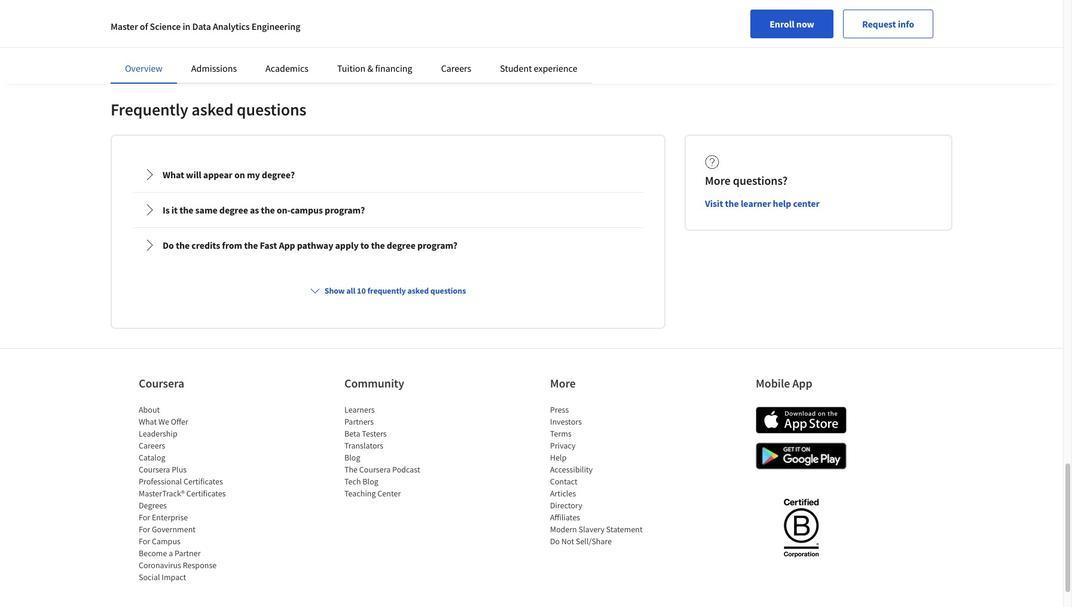 Task type: describe. For each thing, give the bounding box(es) containing it.
tech blog link
[[345, 476, 379, 487]]

community
[[345, 376, 405, 391]]

do inside press investors terms privacy help accessibility contact articles directory affiliates modern slavery statement do not sell/share
[[551, 536, 560, 547]]

degrees
[[139, 500, 167, 511]]

to
[[361, 239, 369, 251]]

the right the "to"
[[371, 239, 385, 251]]

what inside about what we offer leadership careers catalog coursera plus professional certificates mastertrack® certificates degrees for enterprise for government for campus become a partner coronavirus response social impact
[[139, 416, 157, 427]]

a
[[169, 548, 173, 559]]

tuition & financing link
[[338, 62, 413, 74]]

master
[[111, 20, 138, 32]]

press link
[[551, 404, 569, 415]]

what inside dropdown button
[[163, 169, 184, 181]]

the left credits
[[176, 239, 190, 251]]

is it the same degree as the on-campus program? button
[[134, 193, 643, 227]]

academics
[[266, 62, 309, 74]]

2 for from the top
[[139, 524, 150, 535]]

learners
[[345, 404, 375, 415]]

tuition
[[338, 62, 366, 74]]

1 horizontal spatial degree
[[387, 239, 416, 251]]

government
[[152, 524, 196, 535]]

collapsed list
[[131, 155, 646, 265]]

the right visit
[[726, 197, 739, 209]]

show
[[325, 285, 345, 296]]

statement
[[607, 524, 643, 535]]

slavery
[[579, 524, 605, 535]]

master of science in data analytics engineering
[[111, 20, 301, 32]]

about what we offer leadership careers catalog coursera plus professional certificates mastertrack® certificates degrees for enterprise for government for campus become a partner coronavirus response social impact
[[139, 404, 226, 583]]

directory
[[551, 500, 583, 511]]

testers
[[362, 428, 387, 439]]

for government link
[[139, 524, 196, 535]]

enterprise
[[152, 512, 188, 523]]

as
[[250, 204, 259, 216]]

become
[[139, 548, 167, 559]]

mobile
[[756, 376, 791, 391]]

pathway
[[297, 239, 334, 251]]

what will appear on my degree? button
[[134, 158, 643, 191]]

podcast
[[393, 464, 420, 475]]

engineering
[[252, 20, 301, 32]]

logo of certified b corporation image
[[777, 492, 826, 563]]

admissions link
[[191, 62, 237, 74]]

do the credits from the fast app pathway apply to the degree program? button
[[134, 228, 643, 262]]

is
[[163, 204, 170, 216]]

help link
[[551, 452, 567, 463]]

affiliates
[[551, 512, 581, 523]]

1 horizontal spatial app
[[793, 376, 813, 391]]

partners
[[345, 416, 374, 427]]

coursera for learners partners beta testers translators blog the coursera podcast tech blog teaching center
[[360, 464, 391, 475]]

for enterprise link
[[139, 512, 188, 523]]

accessibility link
[[551, 464, 593, 475]]

0 vertical spatial questions
[[237, 99, 307, 120]]

center
[[378, 488, 401, 499]]

about link
[[139, 404, 160, 415]]

learners partners beta testers translators blog the coursera podcast tech blog teaching center
[[345, 404, 420, 499]]

0 vertical spatial certificates
[[184, 476, 223, 487]]

get it on google play image
[[756, 443, 847, 470]]

do not sell/share link
[[551, 536, 612, 547]]

same
[[195, 204, 218, 216]]

about
[[139, 404, 160, 415]]

more for more
[[551, 376, 576, 391]]

0 horizontal spatial careers link
[[139, 440, 165, 451]]

careers inside about what we offer leadership careers catalog coursera plus professional certificates mastertrack® certificates degrees for enterprise for government for campus become a partner coronavirus response social impact
[[139, 440, 165, 451]]

frequently asked questions
[[111, 99, 307, 120]]

not
[[562, 536, 575, 547]]

student experience
[[500, 62, 578, 74]]

beta testers link
[[345, 428, 387, 439]]

press
[[551, 404, 569, 415]]

contact link
[[551, 476, 578, 487]]

response
[[183, 560, 217, 571]]

tech
[[345, 476, 361, 487]]

mobile app
[[756, 376, 813, 391]]

offer
[[171, 416, 188, 427]]

help
[[551, 452, 567, 463]]

coronavirus
[[139, 560, 181, 571]]

center
[[794, 197, 820, 209]]

plus
[[172, 464, 187, 475]]

professional certificates link
[[139, 476, 223, 487]]

questions inside the show all 10 frequently asked questions dropdown button
[[431, 285, 466, 296]]

3 for from the top
[[139, 536, 150, 547]]

list for coursera
[[139, 404, 241, 583]]

learners link
[[345, 404, 375, 415]]

terms link
[[551, 428, 572, 439]]

articles link
[[551, 488, 577, 499]]

coursera for about what we offer leadership careers catalog coursera plus professional certificates mastertrack® certificates degrees for enterprise for government for campus become a partner coronavirus response social impact
[[139, 464, 170, 475]]

partner
[[175, 548, 201, 559]]

apply
[[335, 239, 359, 251]]

1 vertical spatial certificates
[[186, 488, 226, 499]]

from
[[222, 239, 242, 251]]

accessibility
[[551, 464, 593, 475]]

directory link
[[551, 500, 583, 511]]



Task type: vqa. For each thing, say whether or not it's contained in the screenshot.
Catalog
yes



Task type: locate. For each thing, give the bounding box(es) containing it.
careers left student
[[441, 62, 472, 74]]

asked inside dropdown button
[[408, 285, 429, 296]]

coursera
[[139, 376, 184, 391], [139, 464, 170, 475], [360, 464, 391, 475]]

campus
[[291, 204, 323, 216]]

0 vertical spatial for
[[139, 512, 150, 523]]

beta
[[345, 428, 361, 439]]

on
[[235, 169, 245, 181]]

do down is
[[163, 239, 174, 251]]

1 vertical spatial degree
[[387, 239, 416, 251]]

degrees link
[[139, 500, 167, 511]]

list
[[139, 404, 241, 583], [345, 404, 446, 499], [551, 404, 652, 547]]

1 vertical spatial questions
[[431, 285, 466, 296]]

now
[[797, 18, 815, 30]]

become a partner link
[[139, 548, 201, 559]]

degree right the "to"
[[387, 239, 416, 251]]

impact
[[162, 572, 186, 583]]

overview
[[125, 62, 163, 74]]

teaching center link
[[345, 488, 401, 499]]

0 horizontal spatial questions
[[237, 99, 307, 120]]

2 list from the left
[[345, 404, 446, 499]]

asked down admissions link
[[192, 99, 234, 120]]

for campus link
[[139, 536, 181, 547]]

more questions?
[[706, 173, 788, 188]]

1 list from the left
[[139, 404, 241, 583]]

10
[[357, 285, 366, 296]]

blog up teaching center link
[[363, 476, 379, 487]]

credits
[[192, 239, 220, 251]]

translators link
[[345, 440, 384, 451]]

contact
[[551, 476, 578, 487]]

0 horizontal spatial do
[[163, 239, 174, 251]]

sell/share
[[576, 536, 612, 547]]

app inside dropdown button
[[279, 239, 295, 251]]

0 vertical spatial what
[[163, 169, 184, 181]]

2 horizontal spatial list
[[551, 404, 652, 547]]

leadership
[[139, 428, 178, 439]]

visit the learner help center link
[[706, 196, 820, 210]]

1 horizontal spatial asked
[[408, 285, 429, 296]]

request info button
[[844, 10, 934, 38]]

1 vertical spatial blog
[[363, 476, 379, 487]]

the left fast
[[244, 239, 258, 251]]

1 horizontal spatial more
[[706, 173, 731, 188]]

0 horizontal spatial careers
[[139, 440, 165, 451]]

questions?
[[733, 173, 788, 188]]

social
[[139, 572, 160, 583]]

0 horizontal spatial list
[[139, 404, 241, 583]]

what we offer link
[[139, 416, 188, 427]]

0 vertical spatial blog
[[345, 452, 361, 463]]

1 vertical spatial careers link
[[139, 440, 165, 451]]

coursera inside about what we offer leadership careers catalog coursera plus professional certificates mastertrack® certificates degrees for enterprise for government for campus become a partner coronavirus response social impact
[[139, 464, 170, 475]]

what down about
[[139, 416, 157, 427]]

on-
[[277, 204, 291, 216]]

1 horizontal spatial careers link
[[441, 62, 472, 74]]

careers link
[[441, 62, 472, 74], [139, 440, 165, 451]]

careers link left student
[[441, 62, 472, 74]]

show all 10 frequently asked questions
[[325, 285, 466, 296]]

affiliates link
[[551, 512, 581, 523]]

3 list from the left
[[551, 404, 652, 547]]

list containing press
[[551, 404, 652, 547]]

what left the will
[[163, 169, 184, 181]]

student
[[500, 62, 532, 74]]

investors link
[[551, 416, 582, 427]]

data
[[192, 20, 211, 32]]

blog up the
[[345, 452, 361, 463]]

app right fast
[[279, 239, 295, 251]]

1 vertical spatial careers
[[139, 440, 165, 451]]

tuition & financing
[[338, 62, 413, 74]]

certificates down professional certificates link
[[186, 488, 226, 499]]

what
[[163, 169, 184, 181], [139, 416, 157, 427]]

coronavirus response link
[[139, 560, 217, 571]]

app right mobile
[[793, 376, 813, 391]]

1 vertical spatial asked
[[408, 285, 429, 296]]

press investors terms privacy help accessibility contact articles directory affiliates modern slavery statement do not sell/share
[[551, 404, 643, 547]]

the
[[345, 464, 358, 475]]

list for more
[[551, 404, 652, 547]]

my
[[247, 169, 260, 181]]

asked right frequently
[[408, 285, 429, 296]]

do the credits from the fast app pathway apply to the degree program?
[[163, 239, 458, 251]]

0 horizontal spatial asked
[[192, 99, 234, 120]]

learner
[[741, 197, 772, 209]]

1 for from the top
[[139, 512, 150, 523]]

1 vertical spatial program?
[[418, 239, 458, 251]]

0 horizontal spatial program?
[[325, 204, 365, 216]]

frequently
[[368, 285, 406, 296]]

academics link
[[266, 62, 309, 74]]

1 vertical spatial more
[[551, 376, 576, 391]]

list containing learners
[[345, 404, 446, 499]]

careers link up catalog
[[139, 440, 165, 451]]

1 horizontal spatial program?
[[418, 239, 458, 251]]

1 horizontal spatial list
[[345, 404, 446, 499]]

0 horizontal spatial app
[[279, 239, 295, 251]]

it
[[172, 204, 178, 216]]

careers up catalog
[[139, 440, 165, 451]]

1 horizontal spatial what
[[163, 169, 184, 181]]

admissions
[[191, 62, 237, 74]]

financing
[[375, 62, 413, 74]]

0 horizontal spatial blog
[[345, 452, 361, 463]]

enroll now
[[770, 18, 815, 30]]

what will appear on my degree?
[[163, 169, 295, 181]]

teaching
[[345, 488, 376, 499]]

coursera up about
[[139, 376, 184, 391]]

1 horizontal spatial blog
[[363, 476, 379, 487]]

the right it at the top of page
[[180, 204, 194, 216]]

all
[[347, 285, 356, 296]]

terms
[[551, 428, 572, 439]]

1 vertical spatial for
[[139, 524, 150, 535]]

do left not
[[551, 536, 560, 547]]

0 vertical spatial more
[[706, 173, 731, 188]]

coursera plus link
[[139, 464, 187, 475]]

privacy link
[[551, 440, 576, 451]]

1 horizontal spatial questions
[[431, 285, 466, 296]]

catalog
[[139, 452, 165, 463]]

0 vertical spatial careers
[[441, 62, 472, 74]]

coursera inside learners partners beta testers translators blog the coursera podcast tech blog teaching center
[[360, 464, 391, 475]]

science
[[150, 20, 181, 32]]

0 vertical spatial program?
[[325, 204, 365, 216]]

list for community
[[345, 404, 446, 499]]

0 horizontal spatial more
[[551, 376, 576, 391]]

0 vertical spatial degree
[[219, 204, 248, 216]]

1 horizontal spatial careers
[[441, 62, 472, 74]]

0 vertical spatial asked
[[192, 99, 234, 120]]

1 vertical spatial app
[[793, 376, 813, 391]]

more for more questions?
[[706, 173, 731, 188]]

for up for campus link
[[139, 524, 150, 535]]

social impact link
[[139, 572, 186, 583]]

enroll now button
[[751, 10, 834, 38]]

1 vertical spatial what
[[139, 416, 157, 427]]

coursera up "tech blog" link
[[360, 464, 391, 475]]

request info
[[863, 18, 915, 30]]

1 horizontal spatial do
[[551, 536, 560, 547]]

0 vertical spatial app
[[279, 239, 295, 251]]

more
[[706, 173, 731, 188], [551, 376, 576, 391]]

partners link
[[345, 416, 374, 427]]

for down degrees link
[[139, 512, 150, 523]]

we
[[159, 416, 169, 427]]

the coursera podcast link
[[345, 464, 420, 475]]

info
[[899, 18, 915, 30]]

0 horizontal spatial what
[[139, 416, 157, 427]]

1 vertical spatial do
[[551, 536, 560, 547]]

appear
[[203, 169, 233, 181]]

in
[[183, 20, 191, 32]]

certificates up mastertrack® certificates link
[[184, 476, 223, 487]]

coursera down catalog
[[139, 464, 170, 475]]

blog link
[[345, 452, 361, 463]]

for up become
[[139, 536, 150, 547]]

questions
[[237, 99, 307, 120], [431, 285, 466, 296]]

degree left as at the left top of the page
[[219, 204, 248, 216]]

download on the app store image
[[756, 407, 847, 434]]

more up visit
[[706, 173, 731, 188]]

campus
[[152, 536, 181, 547]]

student experience link
[[500, 62, 578, 74]]

2 vertical spatial for
[[139, 536, 150, 547]]

help
[[773, 197, 792, 209]]

0 horizontal spatial degree
[[219, 204, 248, 216]]

0 vertical spatial careers link
[[441, 62, 472, 74]]

the right as at the left top of the page
[[261, 204, 275, 216]]

show all 10 frequently asked questions button
[[306, 280, 471, 301]]

list containing about
[[139, 404, 241, 583]]

articles
[[551, 488, 577, 499]]

program?
[[325, 204, 365, 216], [418, 239, 458, 251]]

do inside dropdown button
[[163, 239, 174, 251]]

more up press
[[551, 376, 576, 391]]

is it the same degree as the on-campus program?
[[163, 204, 365, 216]]

app
[[279, 239, 295, 251], [793, 376, 813, 391]]

frequently
[[111, 99, 188, 120]]

professional
[[139, 476, 182, 487]]

enroll
[[770, 18, 795, 30]]

overview link
[[125, 62, 163, 74]]

0 vertical spatial do
[[163, 239, 174, 251]]



